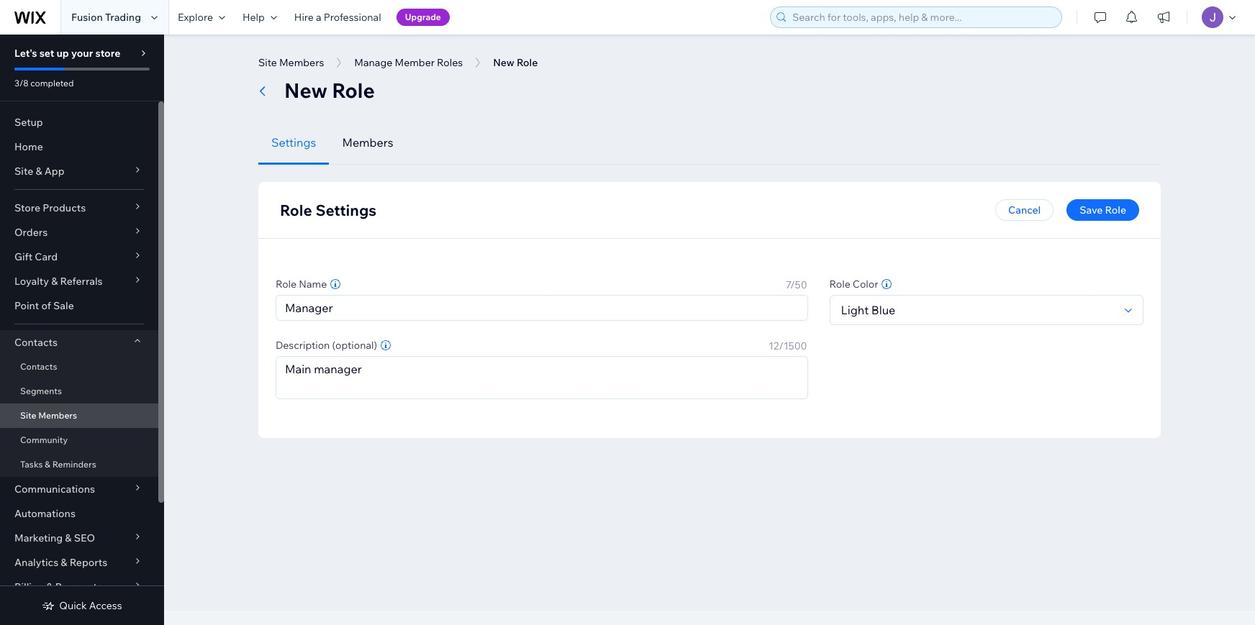 Task type: vqa. For each thing, say whether or not it's contained in the screenshot.
Find Products to Sell at top left
no



Task type: locate. For each thing, give the bounding box(es) containing it.
12
[[769, 340, 779, 353]]

& left reports
[[61, 556, 67, 569]]

gift card
[[14, 250, 58, 263]]

save role
[[1080, 204, 1126, 217]]

1 vertical spatial members
[[342, 135, 394, 150]]

& inside the 'site & app' popup button
[[36, 165, 42, 178]]

contacts up segments
[[20, 361, 57, 372]]

role
[[332, 78, 375, 103], [280, 201, 312, 220], [1105, 204, 1126, 217], [276, 278, 297, 291], [830, 278, 851, 291]]

explore
[[178, 11, 213, 24]]

app
[[44, 165, 64, 178]]

0 vertical spatial site
[[258, 56, 277, 69]]

contacts button
[[0, 330, 158, 355]]

billing & payments button
[[0, 575, 158, 600]]

access
[[89, 600, 122, 613]]

contacts down point of sale
[[14, 336, 58, 349]]

site
[[258, 56, 277, 69], [14, 165, 33, 178], [20, 410, 36, 421]]

1 horizontal spatial site members
[[258, 56, 324, 69]]

point of sale
[[14, 299, 74, 312]]

2 vertical spatial members
[[38, 410, 77, 421]]

reminders
[[52, 459, 96, 470]]

& inside analytics & reports dropdown button
[[61, 556, 67, 569]]

orders
[[14, 226, 48, 239]]

settings button
[[258, 121, 329, 165]]

0 vertical spatial /
[[790, 279, 795, 292]]

7 / 50
[[786, 279, 807, 292]]

store
[[14, 202, 40, 215]]

communications
[[14, 483, 95, 496]]

quick
[[59, 600, 87, 613]]

2 horizontal spatial members
[[342, 135, 394, 150]]

& for billing
[[46, 581, 53, 594]]

role right 'save'
[[1105, 204, 1126, 217]]

/
[[790, 279, 795, 292], [779, 340, 784, 353]]

site down help "button"
[[258, 56, 277, 69]]

2 vertical spatial site
[[20, 410, 36, 421]]

0 horizontal spatial /
[[779, 340, 784, 353]]

None field
[[837, 296, 1119, 325]]

help button
[[234, 0, 286, 35]]

marketing & seo
[[14, 532, 95, 545]]

7
[[786, 279, 790, 292]]

tasks & reminders
[[20, 459, 96, 470]]

& left app
[[36, 165, 42, 178]]

1 horizontal spatial members
[[279, 56, 324, 69]]

& left seo
[[65, 532, 72, 545]]

& right the billing
[[46, 581, 53, 594]]

member
[[395, 56, 435, 69]]

site members up new
[[258, 56, 324, 69]]

1 vertical spatial site members
[[20, 410, 77, 421]]

referrals
[[60, 275, 103, 288]]

tab list
[[258, 121, 1161, 165]]

marketing & seo button
[[0, 526, 158, 551]]

site members
[[258, 56, 324, 69], [20, 410, 77, 421]]

1 horizontal spatial /
[[790, 279, 795, 292]]

50
[[795, 279, 807, 292]]

completed
[[30, 78, 74, 89]]

analytics & reports
[[14, 556, 107, 569]]

site members inside the sidebar element
[[20, 410, 77, 421]]

loyalty & referrals
[[14, 275, 103, 288]]

professional
[[324, 11, 381, 24]]

role left color
[[830, 278, 851, 291]]

& for site
[[36, 165, 42, 178]]

&
[[36, 165, 42, 178], [51, 275, 58, 288], [45, 459, 50, 470], [65, 532, 72, 545], [61, 556, 67, 569], [46, 581, 53, 594]]

site inside popup button
[[14, 165, 33, 178]]

role down settings button
[[280, 201, 312, 220]]

color
[[853, 278, 878, 291]]

orders button
[[0, 220, 158, 245]]

& for marketing
[[65, 532, 72, 545]]

contacts for 'contacts' link
[[20, 361, 57, 372]]

reports
[[70, 556, 107, 569]]

site members up community
[[20, 410, 77, 421]]

0 horizontal spatial members
[[38, 410, 77, 421]]

members down new role
[[342, 135, 394, 150]]

members button
[[329, 121, 406, 165]]

communications button
[[0, 477, 158, 502]]

description (optional)
[[276, 339, 377, 352]]

home
[[14, 140, 43, 153]]

& inside billing & payments dropdown button
[[46, 581, 53, 594]]

roles
[[437, 56, 463, 69]]

store
[[95, 47, 120, 60]]

a
[[316, 11, 322, 24]]

& inside marketing & seo popup button
[[65, 532, 72, 545]]

settings down new
[[271, 135, 316, 150]]

upgrade
[[405, 12, 441, 22]]

help
[[243, 11, 265, 24]]

0 vertical spatial site members
[[258, 56, 324, 69]]

members inside the sidebar element
[[38, 410, 77, 421]]

& right loyalty
[[51, 275, 58, 288]]

description
[[276, 339, 330, 352]]

1 vertical spatial /
[[779, 340, 784, 353]]

members up new
[[279, 56, 324, 69]]

hire a professional
[[294, 11, 381, 24]]

loyalty
[[14, 275, 49, 288]]

trading
[[105, 11, 141, 24]]

contacts inside "contacts" popup button
[[14, 336, 58, 349]]

0 vertical spatial members
[[279, 56, 324, 69]]

& inside tasks & reminders link
[[45, 459, 50, 470]]

loyalty & referrals button
[[0, 269, 158, 294]]

settings
[[271, 135, 316, 150], [316, 201, 377, 220]]

save role button
[[1067, 199, 1139, 221]]

& right tasks
[[45, 459, 50, 470]]

tasks & reminders link
[[0, 453, 158, 477]]

1 vertical spatial site
[[14, 165, 33, 178]]

site down home
[[14, 165, 33, 178]]

role left name
[[276, 278, 297, 291]]

segments link
[[0, 379, 158, 404]]

members up community
[[38, 410, 77, 421]]

& for analytics
[[61, 556, 67, 569]]

site members for 'site members' link in the bottom left of the page
[[20, 410, 77, 421]]

0 vertical spatial contacts
[[14, 336, 58, 349]]

& for tasks
[[45, 459, 50, 470]]

site down segments
[[20, 410, 36, 421]]

0 vertical spatial settings
[[271, 135, 316, 150]]

role for settings
[[280, 201, 312, 220]]

site inside button
[[258, 56, 277, 69]]

settings down members button
[[316, 201, 377, 220]]

let's
[[14, 47, 37, 60]]

setup
[[14, 116, 43, 129]]

members
[[279, 56, 324, 69], [342, 135, 394, 150], [38, 410, 77, 421]]

contacts
[[14, 336, 58, 349], [20, 361, 57, 372]]

products
[[43, 202, 86, 215]]

1 vertical spatial contacts
[[20, 361, 57, 372]]

12 / 1500
[[769, 340, 807, 353]]

let's set up your store
[[14, 47, 120, 60]]

& inside loyalty & referrals dropdown button
[[51, 275, 58, 288]]

analytics & reports button
[[0, 551, 158, 575]]

analytics
[[14, 556, 58, 569]]

1500
[[784, 340, 807, 353]]

upgrade button
[[396, 9, 450, 26]]

site members inside button
[[258, 56, 324, 69]]

site & app
[[14, 165, 64, 178]]

gift card button
[[0, 245, 158, 269]]

0 horizontal spatial site members
[[20, 410, 77, 421]]



Task type: describe. For each thing, give the bounding box(es) containing it.
point of sale link
[[0, 294, 158, 318]]

site & app button
[[0, 159, 158, 184]]

/ for 12
[[779, 340, 784, 353]]

new role
[[284, 78, 375, 103]]

fusion trading
[[71, 11, 141, 24]]

hire
[[294, 11, 314, 24]]

hire a professional link
[[286, 0, 390, 35]]

your
[[71, 47, 93, 60]]

role settings
[[280, 201, 377, 220]]

automations link
[[0, 502, 158, 526]]

(optional)
[[332, 339, 377, 352]]

1 vertical spatial settings
[[316, 201, 377, 220]]

set
[[39, 47, 54, 60]]

gift
[[14, 250, 33, 263]]

of
[[41, 299, 51, 312]]

sidebar element
[[0, 35, 164, 626]]

role for name
[[276, 278, 297, 291]]

/ for 7
[[790, 279, 795, 292]]

site members button
[[251, 52, 331, 73]]

site for 'site members' link in the bottom left of the page
[[20, 410, 36, 421]]

role name
[[276, 278, 327, 291]]

& for loyalty
[[51, 275, 58, 288]]

role for color
[[830, 278, 851, 291]]

site for the site members button on the top
[[258, 56, 277, 69]]

tab list containing settings
[[258, 121, 1161, 165]]

Search for tools, apps, help & more... field
[[788, 7, 1057, 27]]

quick access
[[59, 600, 122, 613]]

manage member roles button
[[347, 52, 470, 73]]

site for the 'site & app' popup button
[[14, 165, 33, 178]]

segments
[[20, 386, 62, 397]]

role inside button
[[1105, 204, 1126, 217]]

members for 'site members' link in the bottom left of the page
[[38, 410, 77, 421]]

cancel button
[[996, 199, 1054, 221]]

setup link
[[0, 110, 158, 135]]

billing & payments
[[14, 581, 102, 594]]

tasks
[[20, 459, 43, 470]]

community
[[20, 435, 68, 446]]

manage
[[354, 56, 393, 69]]

Main manager text field
[[276, 357, 807, 399]]

members for the site members button on the top
[[279, 56, 324, 69]]

contacts for "contacts" popup button
[[14, 336, 58, 349]]

settings inside settings button
[[271, 135, 316, 150]]

seo
[[74, 532, 95, 545]]

manage member roles
[[354, 56, 463, 69]]

billing
[[14, 581, 44, 594]]

fusion
[[71, 11, 103, 24]]

community link
[[0, 428, 158, 453]]

card
[[35, 250, 58, 263]]

role color
[[830, 278, 878, 291]]

point
[[14, 299, 39, 312]]

Manager text field
[[276, 296, 807, 320]]

name
[[299, 278, 327, 291]]

quick access button
[[42, 600, 122, 613]]

save
[[1080, 204, 1103, 217]]

new
[[284, 78, 327, 103]]

site members for the site members button on the top
[[258, 56, 324, 69]]

up
[[57, 47, 69, 60]]

cancel
[[1008, 204, 1041, 217]]

payments
[[55, 581, 102, 594]]

contacts link
[[0, 355, 158, 379]]

automations
[[14, 507, 76, 520]]

marketing
[[14, 532, 63, 545]]

site members link
[[0, 404, 158, 428]]

3/8 completed
[[14, 78, 74, 89]]

role down manage
[[332, 78, 375, 103]]

sale
[[53, 299, 74, 312]]

store products
[[14, 202, 86, 215]]

store products button
[[0, 196, 158, 220]]

home link
[[0, 135, 158, 159]]

3/8
[[14, 78, 28, 89]]



